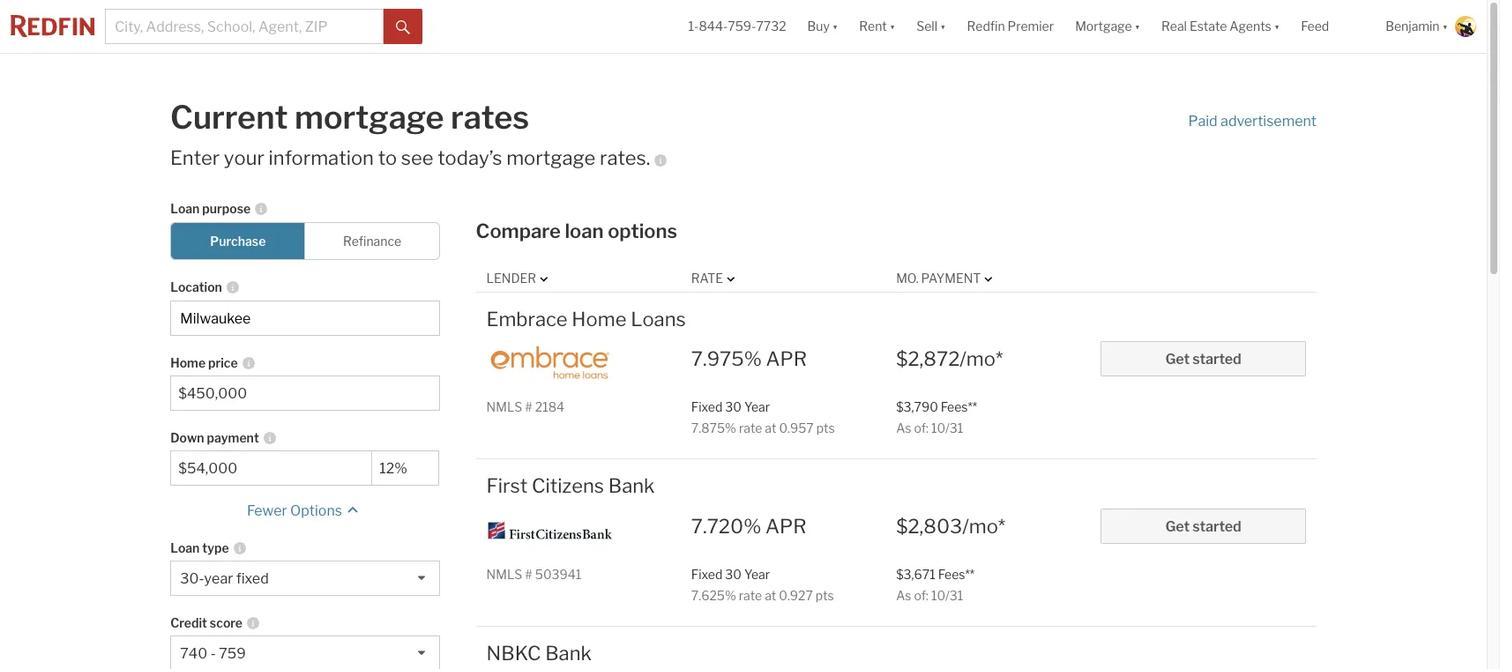 Task type: vqa. For each thing, say whether or not it's contained in the screenshot.
Mortgage ▾
yes



Task type: describe. For each thing, give the bounding box(es) containing it.
options
[[290, 503, 342, 520]]

rates
[[451, 98, 529, 137]]

submit search image
[[396, 20, 410, 34]]

$3,790
[[896, 399, 938, 414]]

get started for $2,803 /mo*
[[1165, 518, 1241, 535]]

7.975
[[691, 347, 744, 370]]

get for $2,803 /mo*
[[1165, 518, 1190, 535]]

get started for $2,872 /mo*
[[1165, 351, 1241, 368]]

of: for $2,803
[[914, 588, 929, 603]]

premier
[[1008, 19, 1054, 34]]

real
[[1161, 19, 1187, 34]]

▾ for benjamin ▾
[[1442, 19, 1448, 34]]

0.927
[[779, 588, 813, 603]]

▾ for mortgage ▾
[[1135, 19, 1140, 34]]

30 for 7.720
[[725, 567, 742, 582]]

State, City, County, ZIP search field
[[170, 301, 440, 336]]

lender
[[486, 271, 536, 286]]

0 horizontal spatial mortgage
[[295, 98, 444, 137]]

enter
[[170, 146, 220, 169]]

503941
[[535, 567, 581, 582]]

options
[[608, 220, 677, 243]]

real estate agents ▾
[[1161, 19, 1280, 34]]

feed button
[[1290, 0, 1375, 53]]

get started button for $2,803 /mo*
[[1101, 508, 1306, 544]]

mo.
[[896, 271, 919, 286]]

rate button
[[691, 270, 739, 287]]

refinance
[[343, 234, 401, 249]]

paid advertisement button
[[1188, 112, 1317, 131]]

paid advertisement
[[1188, 112, 1317, 129]]

1-844-759-7732
[[688, 19, 786, 34]]

7.720
[[691, 515, 744, 538]]

% up fixed 30 year 7.875 % rate at 0.957 pts
[[744, 347, 762, 370]]

started for $2,803 /mo*
[[1193, 518, 1241, 535]]

1-844-759-7732 link
[[688, 19, 786, 34]]

fees** for $2,872
[[941, 399, 977, 414]]

mortgage
[[1075, 19, 1132, 34]]

price
[[208, 356, 238, 371]]

type
[[202, 541, 229, 556]]

1 horizontal spatial mortgage
[[506, 146, 596, 169]]

% inside fixed 30 year 7.875 % rate at 0.957 pts
[[725, 421, 736, 436]]

$2,872 /mo*
[[896, 347, 1003, 370]]

real estate agents ▾ link
[[1161, 0, 1280, 53]]

fixed 30 year 7.875 % rate at 0.957 pts
[[691, 399, 835, 436]]

your
[[224, 146, 264, 169]]

at for 7.720
[[765, 588, 776, 603]]

7.975 % apr
[[691, 347, 807, 370]]

buy ▾
[[807, 19, 838, 34]]

loan for loan type
[[170, 541, 200, 556]]

0 vertical spatial bank
[[608, 475, 655, 498]]

credit score
[[170, 616, 243, 631]]

10/31 for $2,872
[[931, 421, 963, 436]]

first
[[486, 475, 528, 498]]

rent
[[859, 19, 887, 34]]

rates.
[[600, 146, 650, 169]]

30-year fixed
[[180, 571, 269, 588]]

1 vertical spatial home
[[170, 356, 206, 371]]

mo. payment button
[[896, 270, 997, 287]]

$2,803
[[896, 515, 962, 538]]

year
[[204, 571, 233, 588]]

estate
[[1190, 19, 1227, 34]]

paid
[[1188, 112, 1218, 129]]

740
[[180, 646, 207, 663]]

▾ for rent ▾
[[890, 19, 895, 34]]

759
[[219, 646, 246, 663]]

purchase
[[210, 234, 266, 249]]

redfin premier button
[[956, 0, 1065, 53]]

mortgage ▾ button
[[1065, 0, 1151, 53]]

mo. payment
[[896, 271, 981, 286]]

redfin
[[967, 19, 1005, 34]]

/mo* for $2,872
[[960, 347, 1003, 370]]

to
[[378, 146, 397, 169]]

Home price text field
[[178, 386, 432, 402]]

embrace
[[486, 307, 568, 330]]

current mortgage rates
[[170, 98, 529, 137]]

agents
[[1230, 19, 1271, 34]]

sell ▾ button
[[917, 0, 946, 53]]

10/31 for $2,803
[[931, 588, 963, 603]]

$2,803 /mo*
[[896, 515, 1006, 538]]

apr for 7.975 % apr
[[766, 347, 807, 370]]

buy ▾ button
[[807, 0, 838, 53]]

sell
[[917, 19, 938, 34]]

nmls # 2184
[[486, 399, 564, 414]]

Down payment text field
[[178, 461, 364, 477]]

# for embrace
[[525, 399, 532, 414]]

buy ▾ button
[[797, 0, 849, 53]]

buy
[[807, 19, 830, 34]]

mortgage ▾
[[1075, 19, 1140, 34]]

location
[[170, 280, 222, 295]]

nbkc
[[486, 642, 541, 665]]

redfin premier
[[967, 19, 1054, 34]]

30-
[[180, 571, 204, 588]]

fixed 30 year 7.625 % rate at 0.927 pts
[[691, 567, 834, 603]]



Task type: locate. For each thing, give the bounding box(es) containing it.
1 get started button from the top
[[1101, 341, 1306, 376]]

5 ▾ from the left
[[1274, 19, 1280, 34]]

bank right citizens
[[608, 475, 655, 498]]

30 inside fixed 30 year 7.625 % rate at 0.927 pts
[[725, 567, 742, 582]]

$3,671 fees** as of: 10/31
[[896, 567, 975, 603]]

0 vertical spatial fees**
[[941, 399, 977, 414]]

of: inside $3,790 fees** as of: 10/31
[[914, 421, 929, 436]]

user photo image
[[1455, 16, 1476, 37]]

pts for 7.720 % apr
[[816, 588, 834, 603]]

1 30 from the top
[[725, 399, 742, 414]]

# left 2184 in the left of the page
[[525, 399, 532, 414]]

feed
[[1301, 19, 1329, 34]]

1 vertical spatial as
[[896, 588, 911, 603]]

year
[[744, 399, 770, 414], [744, 567, 770, 582]]

2 # from the top
[[525, 567, 532, 582]]

10/31
[[931, 421, 963, 436], [931, 588, 963, 603]]

fixed for 7.975
[[691, 399, 723, 414]]

$3,671
[[896, 567, 935, 582]]

at inside fixed 30 year 7.875 % rate at 0.957 pts
[[765, 421, 776, 436]]

apr for 7.720 % apr
[[765, 515, 807, 538]]

10/31 down $3,790
[[931, 421, 963, 436]]

30
[[725, 399, 742, 414], [725, 567, 742, 582]]

nmls for first citizens bank
[[486, 567, 522, 582]]

year down 7.720 % apr
[[744, 567, 770, 582]]

1 horizontal spatial bank
[[608, 475, 655, 498]]

0.957
[[779, 421, 814, 436]]

as down $3,790
[[896, 421, 911, 436]]

2 get from the top
[[1165, 518, 1190, 535]]

benjamin
[[1386, 19, 1440, 34]]

pts inside fixed 30 year 7.625 % rate at 0.927 pts
[[816, 588, 834, 603]]

0 vertical spatial as
[[896, 421, 911, 436]]

fees** inside $3,671 fees** as of: 10/31
[[938, 567, 975, 582]]

1 vertical spatial pts
[[816, 588, 834, 603]]

1 vertical spatial get started button
[[1101, 508, 1306, 544]]

home price
[[170, 356, 238, 371]]

▾ right buy
[[832, 19, 838, 34]]

%
[[744, 347, 762, 370], [725, 421, 736, 436], [744, 515, 761, 538], [725, 588, 736, 603]]

loan for loan purpose
[[170, 201, 200, 216]]

0 vertical spatial fixed
[[691, 399, 723, 414]]

30 for 7.975
[[725, 399, 742, 414]]

2 apr from the top
[[765, 515, 807, 538]]

bank
[[608, 475, 655, 498], [545, 642, 592, 665]]

payment
[[207, 431, 259, 446]]

0 vertical spatial rate
[[739, 421, 762, 436]]

real estate agents ▾ button
[[1151, 0, 1290, 53]]

▾ left user photo
[[1442, 19, 1448, 34]]

0 vertical spatial started
[[1193, 351, 1241, 368]]

today's
[[438, 146, 502, 169]]

fees** inside $3,790 fees** as of: 10/31
[[941, 399, 977, 414]]

1 get started from the top
[[1165, 351, 1241, 368]]

2 as from the top
[[896, 588, 911, 603]]

0 vertical spatial 30
[[725, 399, 742, 414]]

compare
[[476, 220, 561, 243]]

▾
[[832, 19, 838, 34], [890, 19, 895, 34], [940, 19, 946, 34], [1135, 19, 1140, 34], [1274, 19, 1280, 34], [1442, 19, 1448, 34]]

home left price
[[170, 356, 206, 371]]

30 inside fixed 30 year 7.875 % rate at 0.957 pts
[[725, 399, 742, 414]]

1 of: from the top
[[914, 421, 929, 436]]

nmls # 503941
[[486, 567, 581, 582]]

1 vertical spatial #
[[525, 567, 532, 582]]

rate inside fixed 30 year 7.875 % rate at 0.957 pts
[[739, 421, 762, 436]]

4 ▾ from the left
[[1135, 19, 1140, 34]]

fixed inside fixed 30 year 7.625 % rate at 0.927 pts
[[691, 567, 723, 582]]

benjamin ▾
[[1386, 19, 1448, 34]]

pts
[[816, 421, 835, 436], [816, 588, 834, 603]]

1 vertical spatial get started
[[1165, 518, 1241, 535]]

2184
[[535, 399, 564, 414]]

1 vertical spatial of:
[[914, 588, 929, 603]]

as for $2,803
[[896, 588, 911, 603]]

current
[[170, 98, 288, 137]]

0 vertical spatial loan
[[170, 201, 200, 216]]

down
[[170, 431, 204, 446]]

fees** for $2,803
[[938, 567, 975, 582]]

loan left type
[[170, 541, 200, 556]]

2 10/31 from the top
[[931, 588, 963, 603]]

0 vertical spatial home
[[572, 307, 627, 330]]

1 # from the top
[[525, 399, 532, 414]]

0 vertical spatial nmls
[[486, 399, 522, 414]]

nmls left 503941
[[486, 567, 522, 582]]

fewer
[[247, 503, 287, 520]]

1 year from the top
[[744, 399, 770, 414]]

▾ right mortgage
[[1135, 19, 1140, 34]]

1 as from the top
[[896, 421, 911, 436]]

first citizens bank
[[486, 475, 655, 498]]

0 vertical spatial apr
[[766, 347, 807, 370]]

year inside fixed 30 year 7.875 % rate at 0.957 pts
[[744, 399, 770, 414]]

apr up fixed 30 year 7.875 % rate at 0.957 pts
[[766, 347, 807, 370]]

1 vertical spatial year
[[744, 567, 770, 582]]

credit
[[170, 616, 207, 631]]

/mo* up $3,790 fees** as of: 10/31
[[960, 347, 1003, 370]]

0 vertical spatial #
[[525, 399, 532, 414]]

at
[[765, 421, 776, 436], [765, 588, 776, 603]]

year for 7.720
[[744, 567, 770, 582]]

2 get started from the top
[[1165, 518, 1241, 535]]

rent ▾
[[859, 19, 895, 34]]

740 - 759
[[180, 646, 246, 663]]

loan type
[[170, 541, 229, 556]]

apr up fixed 30 year 7.625 % rate at 0.927 pts
[[765, 515, 807, 538]]

▾ right sell at the right top of page
[[940, 19, 946, 34]]

as for $2,872
[[896, 421, 911, 436]]

0 vertical spatial pts
[[816, 421, 835, 436]]

1 vertical spatial fees**
[[938, 567, 975, 582]]

get started button for $2,872 /mo*
[[1101, 341, 1306, 376]]

7.625
[[691, 588, 725, 603]]

2 at from the top
[[765, 588, 776, 603]]

2 year from the top
[[744, 567, 770, 582]]

7732
[[756, 19, 786, 34]]

6 ▾ from the left
[[1442, 19, 1448, 34]]

$3,790 fees** as of: 10/31
[[896, 399, 977, 436]]

nmls for embrace home loans
[[486, 399, 522, 414]]

# for first
[[525, 567, 532, 582]]

rate right 7.875
[[739, 421, 762, 436]]

1 loan from the top
[[170, 201, 200, 216]]

0 vertical spatial get
[[1165, 351, 1190, 368]]

▾ for buy ▾
[[832, 19, 838, 34]]

see
[[401, 146, 434, 169]]

▾ right rent
[[890, 19, 895, 34]]

of: down $3,671 at the bottom of page
[[914, 588, 929, 603]]

0 vertical spatial /mo*
[[960, 347, 1003, 370]]

1 vertical spatial fixed
[[691, 567, 723, 582]]

fewer options
[[247, 503, 342, 520]]

year down 7.975 % apr
[[744, 399, 770, 414]]

1 vertical spatial 30
[[725, 567, 742, 582]]

# left 503941
[[525, 567, 532, 582]]

rent ▾ button
[[849, 0, 906, 53]]

fees** right $3,671 at the bottom of page
[[938, 567, 975, 582]]

City, Address, School, Agent, ZIP search field
[[105, 9, 384, 44]]

mortgage down rates in the left top of the page
[[506, 146, 596, 169]]

rate right 7.625
[[739, 588, 762, 603]]

rate for 7.975
[[739, 421, 762, 436]]

1 rate from the top
[[739, 421, 762, 436]]

at left 0.927
[[765, 588, 776, 603]]

1 fixed from the top
[[691, 399, 723, 414]]

option group
[[170, 222, 440, 260]]

2 fixed from the top
[[691, 567, 723, 582]]

loan
[[565, 220, 604, 243]]

fees** right $3,790
[[941, 399, 977, 414]]

2 nmls from the top
[[486, 567, 522, 582]]

get
[[1165, 351, 1190, 368], [1165, 518, 1190, 535]]

fixed inside fixed 30 year 7.875 % rate at 0.957 pts
[[691, 399, 723, 414]]

2 30 from the top
[[725, 567, 742, 582]]

1 10/31 from the top
[[931, 421, 963, 436]]

rate for 7.720
[[739, 588, 762, 603]]

lender button
[[486, 270, 552, 287]]

1 vertical spatial get
[[1165, 518, 1190, 535]]

0 vertical spatial get started button
[[1101, 341, 1306, 376]]

of:
[[914, 421, 929, 436], [914, 588, 929, 603]]

% up fixed 30 year 7.625 % rate at 0.927 pts
[[744, 515, 761, 538]]

1 vertical spatial nmls
[[486, 567, 522, 582]]

-
[[210, 646, 216, 663]]

of: for $2,872
[[914, 421, 929, 436]]

home
[[572, 307, 627, 330], [170, 356, 206, 371]]

Down payment text field
[[379, 461, 431, 477]]

% left 0.927
[[725, 588, 736, 603]]

/mo* for $2,803
[[962, 515, 1006, 538]]

1 vertical spatial rate
[[739, 588, 762, 603]]

2 started from the top
[[1193, 518, 1241, 535]]

7.720 % apr
[[691, 515, 807, 538]]

/mo*
[[960, 347, 1003, 370], [962, 515, 1006, 538]]

mortgage up to on the top
[[295, 98, 444, 137]]

30 down 7.720 % apr
[[725, 567, 742, 582]]

0 vertical spatial of:
[[914, 421, 929, 436]]

pts for 7.975 % apr
[[816, 421, 835, 436]]

at left 0.957 at the bottom of page
[[765, 421, 776, 436]]

% left 0.957 at the bottom of page
[[725, 421, 736, 436]]

get for $2,872 /mo*
[[1165, 351, 1190, 368]]

loan left purpose
[[170, 201, 200, 216]]

home left loans
[[572, 307, 627, 330]]

as down $3,671 at the bottom of page
[[896, 588, 911, 603]]

bank right the nbkc
[[545, 642, 592, 665]]

10/31 inside $3,671 fees** as of: 10/31
[[931, 588, 963, 603]]

0 horizontal spatial bank
[[545, 642, 592, 665]]

enter your information to see today's mortgage rates.
[[170, 146, 650, 169]]

0 vertical spatial at
[[765, 421, 776, 436]]

▾ right agents
[[1274, 19, 1280, 34]]

Refinance radio
[[305, 222, 440, 260]]

1 vertical spatial apr
[[765, 515, 807, 538]]

pts inside fixed 30 year 7.875 % rate at 0.957 pts
[[816, 421, 835, 436]]

score
[[210, 616, 243, 631]]

as
[[896, 421, 911, 436], [896, 588, 911, 603]]

2 loan from the top
[[170, 541, 200, 556]]

option group containing purchase
[[170, 222, 440, 260]]

citizens
[[532, 475, 604, 498]]

/mo* up $3,671 fees** as of: 10/31
[[962, 515, 1006, 538]]

% inside fixed 30 year 7.625 % rate at 0.927 pts
[[725, 588, 736, 603]]

0 vertical spatial mortgage
[[295, 98, 444, 137]]

1 ▾ from the left
[[832, 19, 838, 34]]

sell ▾
[[917, 19, 946, 34]]

1-
[[688, 19, 699, 34]]

fixed for 7.720
[[691, 567, 723, 582]]

1 vertical spatial 10/31
[[931, 588, 963, 603]]

0 vertical spatial year
[[744, 399, 770, 414]]

mortgage ▾ button
[[1075, 0, 1140, 53]]

loans
[[631, 307, 686, 330]]

1 vertical spatial loan
[[170, 541, 200, 556]]

nmls left 2184 in the left of the page
[[486, 399, 522, 414]]

at for 7.975
[[765, 421, 776, 436]]

compare loan options
[[476, 220, 677, 243]]

1 apr from the top
[[766, 347, 807, 370]]

2 ▾ from the left
[[890, 19, 895, 34]]

year for 7.975
[[744, 399, 770, 414]]

get started
[[1165, 351, 1241, 368], [1165, 518, 1241, 535]]

payment
[[921, 271, 981, 286]]

fixed
[[691, 399, 723, 414], [691, 567, 723, 582]]

loan purpose
[[170, 201, 251, 216]]

0 vertical spatial 10/31
[[931, 421, 963, 436]]

759-
[[728, 19, 756, 34]]

30 down 7.975 % apr
[[725, 399, 742, 414]]

down payment
[[170, 431, 259, 446]]

10/31 inside $3,790 fees** as of: 10/31
[[931, 421, 963, 436]]

advertisement
[[1221, 112, 1317, 129]]

pts right 0.957 at the bottom of page
[[816, 421, 835, 436]]

pts right 0.927
[[816, 588, 834, 603]]

fixed
[[236, 571, 269, 588]]

7.875
[[691, 421, 725, 436]]

as inside $3,790 fees** as of: 10/31
[[896, 421, 911, 436]]

1 vertical spatial /mo*
[[962, 515, 1006, 538]]

1 vertical spatial bank
[[545, 642, 592, 665]]

as inside $3,671 fees** as of: 10/31
[[896, 588, 911, 603]]

0 horizontal spatial home
[[170, 356, 206, 371]]

mortgage
[[295, 98, 444, 137], [506, 146, 596, 169]]

fixed up 7.875
[[691, 399, 723, 414]]

Purchase radio
[[170, 222, 306, 260]]

1 started from the top
[[1193, 351, 1241, 368]]

1 get from the top
[[1165, 351, 1190, 368]]

year inside fixed 30 year 7.625 % rate at 0.927 pts
[[744, 567, 770, 582]]

rate
[[739, 421, 762, 436], [739, 588, 762, 603]]

0 vertical spatial get started
[[1165, 351, 1241, 368]]

1 nmls from the top
[[486, 399, 522, 414]]

at inside fixed 30 year 7.625 % rate at 0.927 pts
[[765, 588, 776, 603]]

nbkc bank
[[486, 642, 592, 665]]

844-
[[699, 19, 728, 34]]

▾ for sell ▾
[[940, 19, 946, 34]]

started for $2,872 /mo*
[[1193, 351, 1241, 368]]

of: inside $3,671 fees** as of: 10/31
[[914, 588, 929, 603]]

1 at from the top
[[765, 421, 776, 436]]

fixed up 7.625
[[691, 567, 723, 582]]

rent ▾ button
[[859, 0, 895, 53]]

2 of: from the top
[[914, 588, 929, 603]]

rate inside fixed 30 year 7.625 % rate at 0.927 pts
[[739, 588, 762, 603]]

1 vertical spatial started
[[1193, 518, 1241, 535]]

fees**
[[941, 399, 977, 414], [938, 567, 975, 582]]

1 horizontal spatial home
[[572, 307, 627, 330]]

of: down $3,790
[[914, 421, 929, 436]]

2 get started button from the top
[[1101, 508, 1306, 544]]

1 vertical spatial at
[[765, 588, 776, 603]]

1 vertical spatial mortgage
[[506, 146, 596, 169]]

10/31 down $3,671 at the bottom of page
[[931, 588, 963, 603]]

2 rate from the top
[[739, 588, 762, 603]]

3 ▾ from the left
[[940, 19, 946, 34]]



